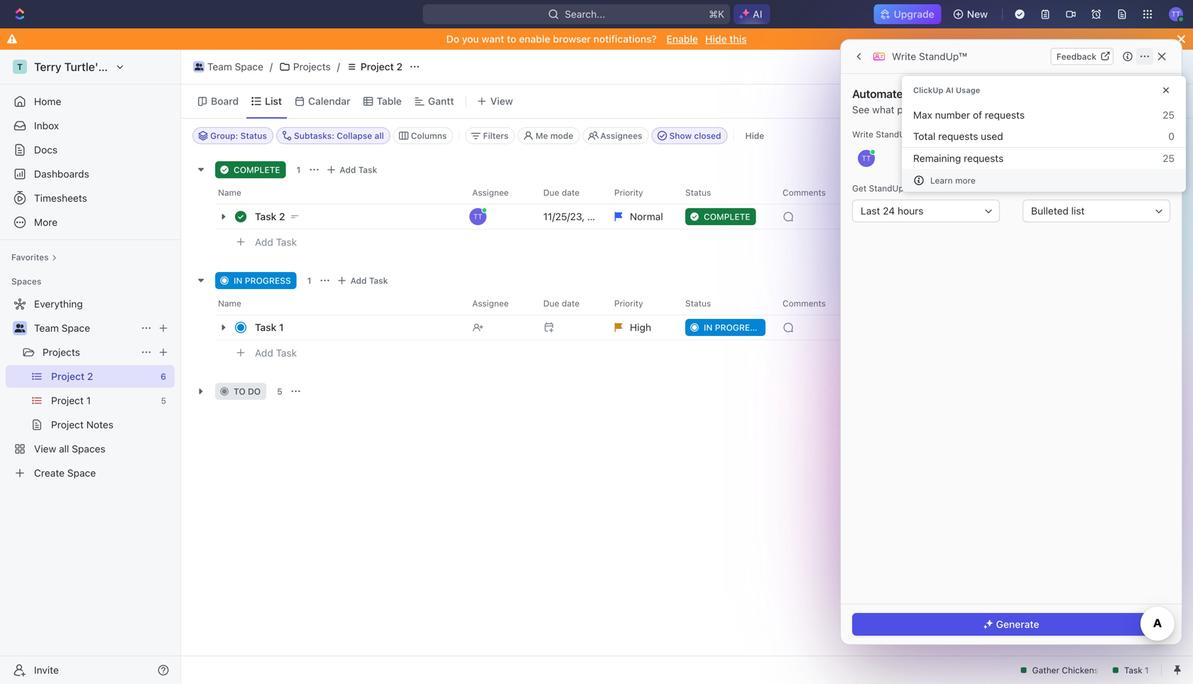 Task type: vqa. For each thing, say whether or not it's contained in the screenshot.


Task type: describe. For each thing, give the bounding box(es) containing it.
generate button
[[852, 613, 1171, 636]]

enable
[[667, 33, 698, 45]]

to do
[[234, 386, 261, 396]]

assignees
[[600, 131, 642, 141]]

project 2 link
[[343, 58, 406, 75]]

total requests used
[[913, 130, 1003, 142]]

format
[[1023, 183, 1051, 193]]

team space inside tree
[[34, 322, 90, 334]]

add task button up 'task 1' link
[[333, 272, 394, 289]]

25 for remaining requests
[[1163, 152, 1175, 164]]

do you want to enable browser notifications? enable hide this
[[446, 33, 747, 45]]

1 vertical spatial to
[[234, 386, 246, 396]]

0 vertical spatial team
[[207, 61, 232, 72]]

you
[[462, 33, 479, 45]]

clickup
[[913, 86, 944, 95]]

people
[[897, 104, 929, 115]]

are
[[931, 104, 946, 115]]

task 1 link
[[251, 317, 461, 338]]

work
[[906, 87, 931, 101]]

total
[[913, 130, 936, 142]]

share button
[[1014, 55, 1058, 78]]

1 for complete
[[297, 165, 301, 175]]

data
[[1029, 104, 1049, 115]]

automate work updates with ai standup™ see what people are working on using data from tasks.
[[852, 87, 1103, 115]]

what
[[872, 104, 895, 115]]

requests for remaining requests
[[964, 152, 1004, 164]]

add down task 2
[[255, 236, 273, 248]]

add task button down task 1
[[249, 345, 303, 362]]

home
[[34, 96, 61, 107]]

standup™ for get standup™ from
[[869, 183, 911, 193]]

invite
[[34, 664, 59, 676]]

calendar
[[308, 95, 350, 107]]

docs link
[[6, 139, 175, 161]]

25 for max number of requests
[[1163, 109, 1175, 121]]

do
[[446, 33, 459, 45]]

write standup™
[[892, 50, 967, 62]]

hide inside button
[[746, 131, 764, 141]]

add task button down task 2
[[249, 234, 303, 251]]

upgrade link
[[874, 4, 942, 24]]

upgrade
[[894, 8, 935, 20]]

of
[[973, 109, 982, 121]]

0 vertical spatial user group image
[[194, 63, 203, 70]]

progress
[[245, 276, 291, 286]]

sidebar navigation
[[0, 50, 181, 684]]

gantt link
[[425, 91, 454, 111]]

more
[[955, 175, 976, 185]]

0 horizontal spatial 1
[[279, 321, 284, 333]]

add task down task 1
[[255, 347, 297, 359]]

max
[[913, 109, 933, 121]]

used
[[981, 130, 1003, 142]]

docs
[[34, 144, 58, 156]]

for
[[920, 129, 932, 139]]

from inside automate work updates with ai standup™ see what people are working on using data from tasks.
[[1052, 104, 1073, 115]]

automate
[[852, 87, 903, 101]]

write for write standup™
[[892, 50, 916, 62]]

learn more
[[931, 175, 976, 185]]

feedback
[[1057, 51, 1097, 61]]

clickup ai usage
[[913, 86, 980, 95]]

inbox link
[[6, 114, 175, 137]]

remaining requests
[[913, 152, 1004, 164]]

table
[[377, 95, 402, 107]]

share
[[1022, 61, 1050, 72]]

project 2
[[361, 61, 403, 72]]

board
[[211, 95, 239, 107]]

dashboards
[[34, 168, 89, 180]]

0
[[1169, 130, 1175, 142]]

user group image inside tree
[[15, 324, 25, 332]]

5
[[277, 386, 282, 396]]

projects link inside sidebar navigation
[[43, 341, 135, 364]]

task down complete
[[255, 211, 277, 222]]

home link
[[6, 90, 175, 113]]

browser
[[553, 33, 591, 45]]

add up 'task 1' link
[[351, 276, 367, 286]]

want
[[482, 33, 504, 45]]

Search tasks... text field
[[1043, 125, 1185, 146]]

add down task 1
[[255, 347, 273, 359]]

new button
[[947, 3, 997, 26]]

max number of requests
[[913, 109, 1025, 121]]

task 2
[[255, 211, 285, 222]]

table link
[[374, 91, 402, 111]]

remaining
[[913, 152, 961, 164]]

timesheets link
[[6, 187, 175, 210]]

gantt
[[428, 95, 454, 107]]

in
[[234, 276, 243, 286]]

calendar link
[[305, 91, 350, 111]]

write standup™ for *
[[852, 129, 936, 139]]

list
[[265, 95, 282, 107]]

standup™ for write standup™
[[919, 50, 967, 62]]

0 vertical spatial team space link
[[190, 58, 267, 75]]

tree inside sidebar navigation
[[6, 293, 175, 484]]



Task type: locate. For each thing, give the bounding box(es) containing it.
add up "task 2" link on the left of the page
[[340, 165, 356, 175]]

projects inside tree
[[43, 346, 80, 358]]

get
[[852, 183, 867, 193]]

1 horizontal spatial from
[[1052, 104, 1073, 115]]

0 vertical spatial requests
[[985, 109, 1025, 121]]

1 horizontal spatial team space
[[207, 61, 263, 72]]

standup™ up 'clickup ai usage'
[[919, 50, 967, 62]]

1 vertical spatial from
[[914, 183, 932, 193]]

tree
[[6, 293, 175, 484]]

/ up the 'list'
[[270, 61, 273, 72]]

team inside sidebar navigation
[[34, 322, 59, 334]]

board link
[[208, 91, 239, 111]]

0 horizontal spatial from
[[914, 183, 932, 193]]

1 horizontal spatial projects link
[[276, 58, 334, 75]]

team space link
[[190, 58, 267, 75], [34, 317, 135, 340]]

task 1
[[255, 321, 284, 333]]

2 for project 2
[[397, 61, 403, 72]]

1
[[297, 165, 301, 175], [307, 276, 311, 286], [279, 321, 284, 333]]

1 vertical spatial 1
[[307, 276, 311, 286]]

list link
[[262, 91, 282, 111]]

1 down progress
[[279, 321, 284, 333]]

to
[[507, 33, 516, 45], [234, 386, 246, 396]]

0 horizontal spatial projects link
[[43, 341, 135, 364]]

1 vertical spatial requests
[[938, 130, 978, 142]]

0 horizontal spatial /
[[270, 61, 273, 72]]

see
[[852, 104, 870, 115]]

feedback button
[[1051, 48, 1114, 65]]

0 horizontal spatial projects
[[43, 346, 80, 358]]

ai up search
[[946, 86, 954, 95]]

*
[[932, 129, 936, 139]]

learn
[[931, 175, 953, 185]]

team space down spaces at the left of the page
[[34, 322, 90, 334]]

0 vertical spatial from
[[1052, 104, 1073, 115]]

0 vertical spatial space
[[235, 61, 263, 72]]

task 2 link
[[251, 206, 461, 227]]

0 horizontal spatial hide
[[705, 33, 727, 45]]

dashboards link
[[6, 163, 175, 185]]

assignees button
[[583, 127, 649, 144]]

1 horizontal spatial 2
[[397, 61, 403, 72]]

learn more link
[[931, 175, 976, 185]]

working
[[949, 104, 985, 115]]

1 horizontal spatial 1
[[297, 165, 301, 175]]

25 down 0
[[1163, 152, 1175, 164]]

1 vertical spatial projects
[[43, 346, 80, 358]]

add task button up "task 2" link on the left of the page
[[323, 161, 383, 178]]

requests down used
[[964, 152, 1004, 164]]

0 vertical spatial team space
[[207, 61, 263, 72]]

team space
[[207, 61, 263, 72], [34, 322, 90, 334]]

2
[[397, 61, 403, 72], [279, 211, 285, 222]]

standup™ inside automate work updates with ai standup™ see what people are working on using data from tasks.
[[1017, 87, 1072, 101]]

ai inside automate work updates with ai standup™ see what people are working on using data from tasks.
[[1003, 87, 1014, 101]]

with
[[979, 87, 1001, 101]]

1 horizontal spatial user group image
[[194, 63, 203, 70]]

standup™ up 'data'
[[1017, 87, 1072, 101]]

from
[[1052, 104, 1073, 115], [914, 183, 932, 193]]

1 vertical spatial team space
[[34, 322, 90, 334]]

automations button
[[1065, 56, 1138, 77]]

0 vertical spatial to
[[507, 33, 516, 45]]

add task up 'task 1' link
[[351, 276, 388, 286]]

/
[[270, 61, 273, 72], [337, 61, 340, 72]]

complete
[[234, 165, 280, 175]]

2 right project at the left
[[397, 61, 403, 72]]

timesheets
[[34, 192, 87, 204]]

enable
[[519, 33, 550, 45]]

2 25 from the top
[[1163, 152, 1175, 164]]

ai
[[946, 86, 954, 95], [1003, 87, 1014, 101]]

1 horizontal spatial team
[[207, 61, 232, 72]]

requests
[[985, 109, 1025, 121], [938, 130, 978, 142], [964, 152, 1004, 164]]

usage
[[956, 86, 980, 95]]

tree containing team space
[[6, 293, 175, 484]]

25 up 0
[[1163, 109, 1175, 121]]

on
[[987, 104, 999, 115]]

add task up "task 2" link on the left of the page
[[340, 165, 377, 175]]

standup™ right get
[[869, 183, 911, 193]]

to right want
[[507, 33, 516, 45]]

1 horizontal spatial /
[[337, 61, 340, 72]]

add task button
[[323, 161, 383, 178], [249, 234, 303, 251], [333, 272, 394, 289], [249, 345, 303, 362]]

standup™ for write standup™ for *
[[876, 129, 918, 139]]

using
[[1001, 104, 1026, 115]]

from right 'data'
[[1052, 104, 1073, 115]]

0 horizontal spatial to
[[234, 386, 246, 396]]

1 vertical spatial user group image
[[15, 324, 25, 332]]

2 vertical spatial 1
[[279, 321, 284, 333]]

0 horizontal spatial team space
[[34, 322, 90, 334]]

task down task 1
[[276, 347, 297, 359]]

0 horizontal spatial space
[[62, 322, 90, 334]]

new
[[967, 8, 988, 20]]

write for write standup™ for *
[[852, 129, 874, 139]]

2 / from the left
[[337, 61, 340, 72]]

team space up board
[[207, 61, 263, 72]]

2 vertical spatial requests
[[964, 152, 1004, 164]]

standup™ down the what
[[876, 129, 918, 139]]

0 vertical spatial 1
[[297, 165, 301, 175]]

generate
[[996, 618, 1039, 630]]

team down spaces at the left of the page
[[34, 322, 59, 334]]

2 down complete
[[279, 211, 285, 222]]

0 horizontal spatial team
[[34, 322, 59, 334]]

0 vertical spatial hide
[[705, 33, 727, 45]]

this
[[730, 33, 747, 45]]

1 vertical spatial projects link
[[43, 341, 135, 364]]

1 / from the left
[[270, 61, 273, 72]]

1 vertical spatial 25
[[1163, 152, 1175, 164]]

1 horizontal spatial to
[[507, 33, 516, 45]]

get standup™ from
[[852, 183, 932, 193]]

spaces
[[11, 276, 41, 286]]

1 horizontal spatial projects
[[293, 61, 331, 72]]

add
[[340, 165, 356, 175], [255, 236, 273, 248], [351, 276, 367, 286], [255, 347, 273, 359]]

from down remaining
[[914, 183, 932, 193]]

projects
[[293, 61, 331, 72], [43, 346, 80, 358]]

requests up used
[[985, 109, 1025, 121]]

1 right progress
[[307, 276, 311, 286]]

favorites
[[11, 252, 49, 262]]

1 vertical spatial space
[[62, 322, 90, 334]]

add task
[[340, 165, 377, 175], [255, 236, 297, 248], [351, 276, 388, 286], [255, 347, 297, 359]]

requests for total requests used
[[938, 130, 978, 142]]

in progress
[[234, 276, 291, 286]]

favorites button
[[6, 249, 63, 266]]

0 horizontal spatial team space link
[[34, 317, 135, 340]]

1 horizontal spatial space
[[235, 61, 263, 72]]

number
[[935, 109, 970, 121]]

write up work
[[892, 50, 916, 62]]

task down task 2
[[276, 236, 297, 248]]

0 horizontal spatial user group image
[[15, 324, 25, 332]]

0 vertical spatial 2
[[397, 61, 403, 72]]

0 vertical spatial projects
[[293, 61, 331, 72]]

1 25 from the top
[[1163, 109, 1175, 121]]

1 horizontal spatial hide
[[746, 131, 764, 141]]

1 vertical spatial team
[[34, 322, 59, 334]]

search
[[927, 95, 960, 107]]

/ up 'calendar'
[[337, 61, 340, 72]]

1 horizontal spatial team space link
[[190, 58, 267, 75]]

search button
[[909, 91, 964, 111]]

1 vertical spatial hide
[[746, 131, 764, 141]]

1 horizontal spatial ai
[[1003, 87, 1014, 101]]

1 vertical spatial team space link
[[34, 317, 135, 340]]

0 vertical spatial write
[[892, 50, 916, 62]]

2 for task 2
[[279, 211, 285, 222]]

0 vertical spatial projects link
[[276, 58, 334, 75]]

standup™
[[919, 50, 967, 62], [1017, 87, 1072, 101], [876, 129, 918, 139], [869, 183, 911, 193]]

1 vertical spatial write
[[852, 129, 874, 139]]

updates
[[934, 87, 976, 101]]

25
[[1163, 109, 1175, 121], [1163, 152, 1175, 164]]

add task down task 2
[[255, 236, 297, 248]]

tasks.
[[1076, 104, 1103, 115]]

⌘k
[[709, 8, 725, 20]]

0 horizontal spatial ai
[[946, 86, 954, 95]]

inbox
[[34, 120, 59, 131]]

0 vertical spatial 25
[[1163, 109, 1175, 121]]

task down progress
[[255, 321, 277, 333]]

team space link inside tree
[[34, 317, 135, 340]]

1 right complete
[[297, 165, 301, 175]]

to left 'do'
[[234, 386, 246, 396]]

task up "task 2" link on the left of the page
[[358, 165, 377, 175]]

ai up using
[[1003, 87, 1014, 101]]

0 horizontal spatial write
[[852, 129, 874, 139]]

team up board link at the top
[[207, 61, 232, 72]]

task
[[358, 165, 377, 175], [255, 211, 277, 222], [276, 236, 297, 248], [369, 276, 388, 286], [255, 321, 277, 333], [276, 347, 297, 359]]

task up 'task 1' link
[[369, 276, 388, 286]]

hide
[[705, 33, 727, 45], [746, 131, 764, 141]]

space inside tree
[[62, 322, 90, 334]]

automations
[[1072, 61, 1131, 72]]

notifications?
[[594, 33, 657, 45]]

1 vertical spatial 2
[[279, 211, 285, 222]]

hide button
[[740, 127, 770, 144]]

2 horizontal spatial 1
[[307, 276, 311, 286]]

1 for in progress
[[307, 276, 311, 286]]

search...
[[565, 8, 605, 20]]

do
[[248, 386, 261, 396]]

1 horizontal spatial write
[[892, 50, 916, 62]]

0 horizontal spatial 2
[[279, 211, 285, 222]]

write down see
[[852, 129, 874, 139]]

user group image
[[194, 63, 203, 70], [15, 324, 25, 332]]

requests up remaining requests
[[938, 130, 978, 142]]



